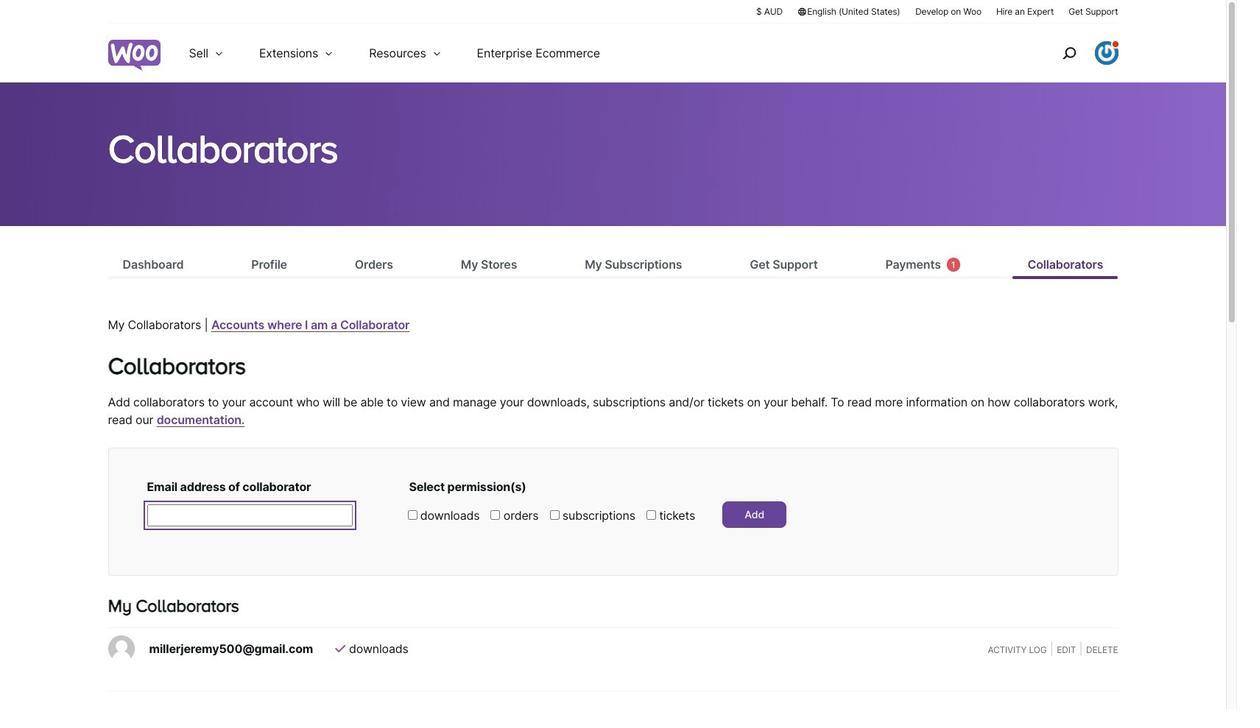 Task type: vqa. For each thing, say whether or not it's contained in the screenshot.
Service navigation menu element
yes



Task type: locate. For each thing, give the bounding box(es) containing it.
None checkbox
[[491, 510, 501, 520], [647, 510, 656, 520], [491, 510, 501, 520], [647, 510, 656, 520]]

None checkbox
[[408, 510, 417, 520], [550, 510, 560, 520], [408, 510, 417, 520], [550, 510, 560, 520]]

search image
[[1058, 41, 1081, 65]]



Task type: describe. For each thing, give the bounding box(es) containing it.
open account menu image
[[1095, 41, 1119, 65]]

check image
[[335, 643, 346, 655]]

service navigation menu element
[[1031, 29, 1119, 77]]



